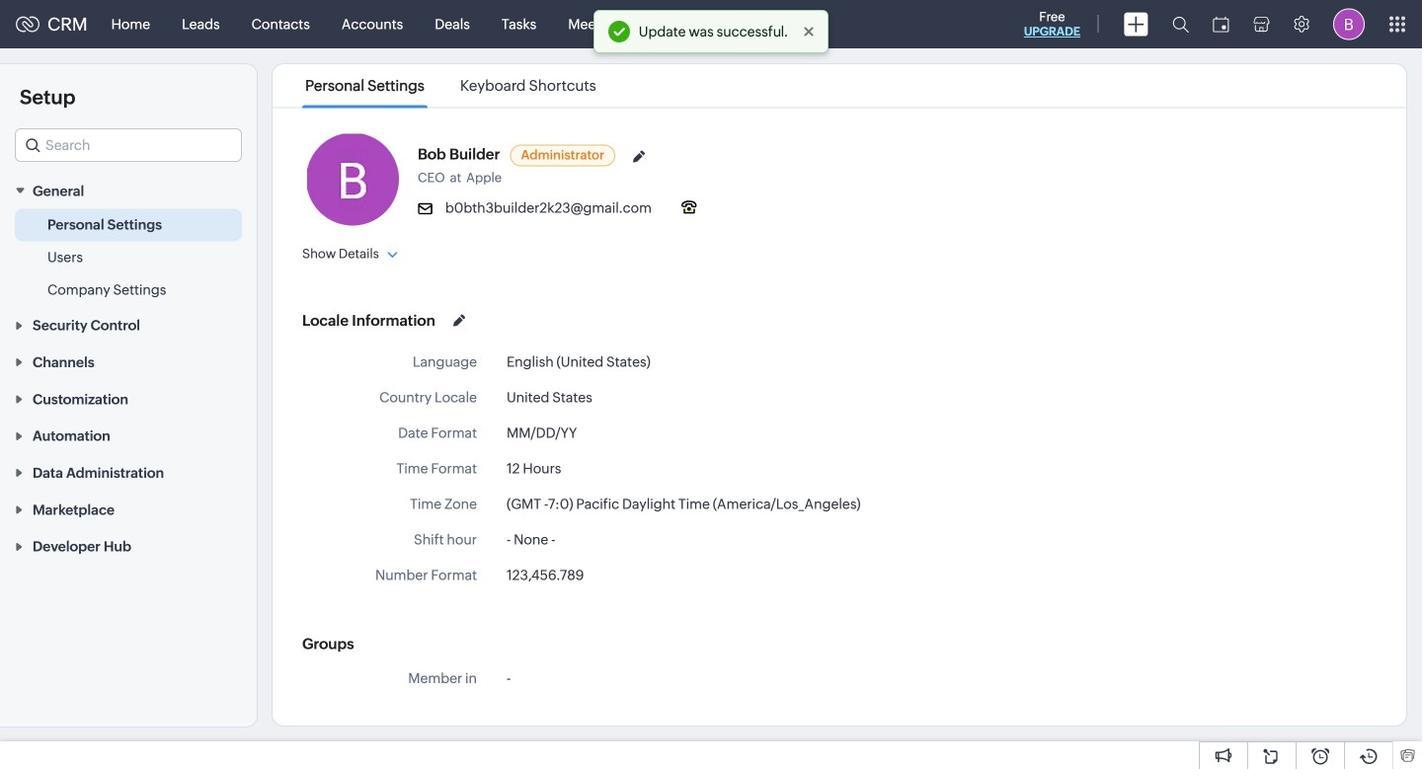 Task type: vqa. For each thing, say whether or not it's contained in the screenshot.
Create Menu element
yes



Task type: describe. For each thing, give the bounding box(es) containing it.
logo image
[[16, 16, 40, 32]]

create menu image
[[1124, 12, 1149, 36]]



Task type: locate. For each thing, give the bounding box(es) containing it.
list
[[287, 64, 614, 107]]

create menu element
[[1112, 0, 1160, 48]]

region
[[0, 209, 257, 306]]



